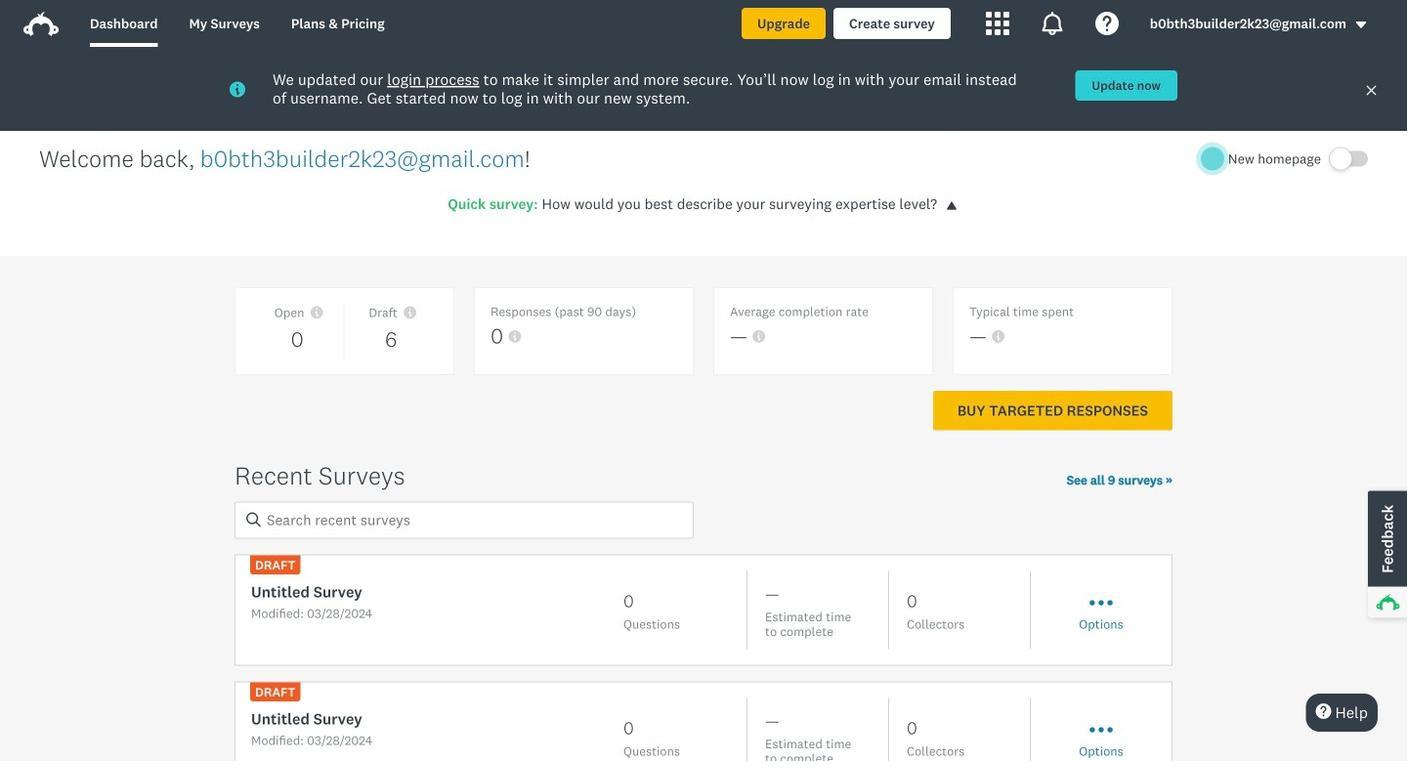 Task type: locate. For each thing, give the bounding box(es) containing it.
surveymonkey logo image
[[23, 12, 59, 36]]

0 horizontal spatial products icon image
[[986, 12, 1010, 35]]

None field
[[235, 502, 694, 539]]

products icon image
[[986, 12, 1010, 35], [1041, 12, 1064, 35]]

dropdown arrow image
[[1355, 18, 1369, 32]]

x image
[[1366, 84, 1378, 97]]

1 horizontal spatial products icon image
[[1041, 12, 1064, 35]]



Task type: describe. For each thing, give the bounding box(es) containing it.
2 products icon image from the left
[[1041, 12, 1064, 35]]

1 products icon image from the left
[[986, 12, 1010, 35]]

help icon image
[[1096, 12, 1119, 35]]

Search recent surveys text field
[[235, 502, 694, 539]]



